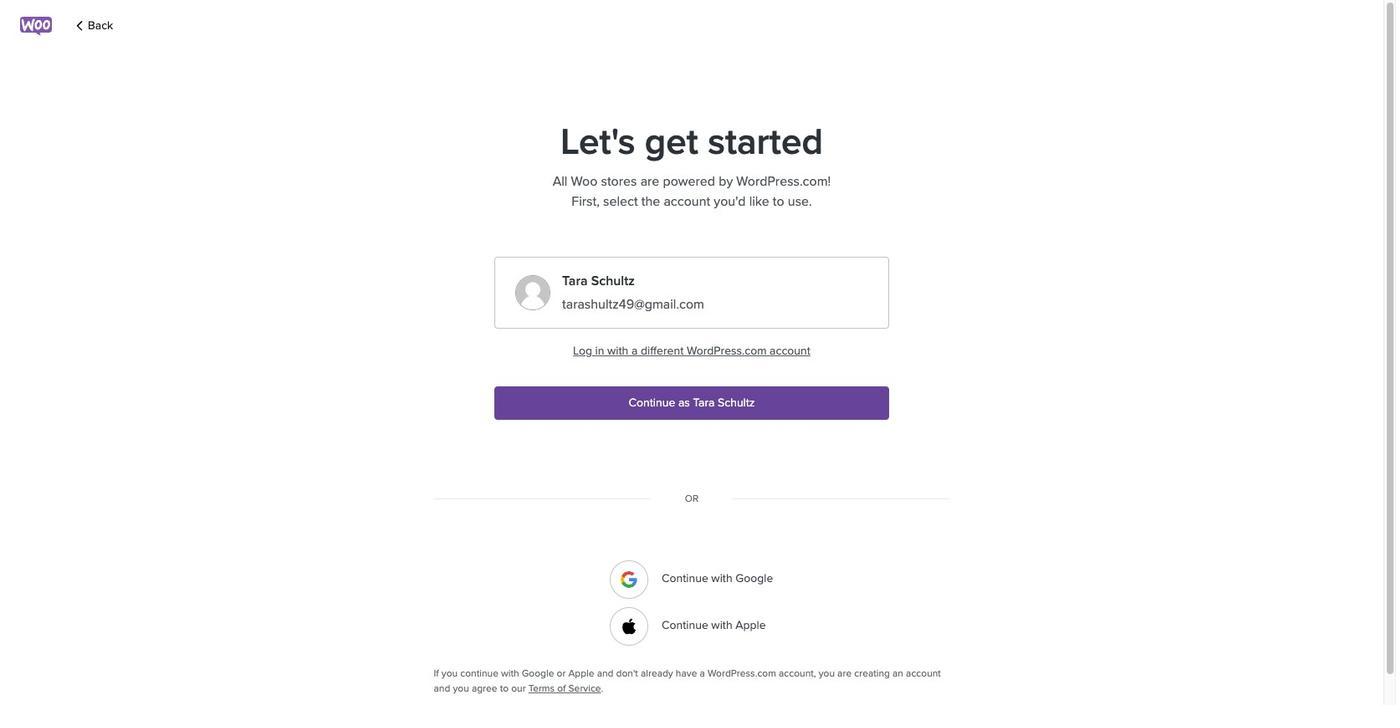 Task type: describe. For each thing, give the bounding box(es) containing it.
like
[[749, 193, 769, 210]]

google inside button
[[735, 572, 773, 586]]

already
[[641, 667, 673, 679]]

a inside if you continue with google or apple and don't already have a wordpress.com account, you are creating an account and you agree to our
[[700, 667, 705, 679]]

agree
[[472, 683, 497, 694]]

you right if
[[442, 667, 458, 679]]

continue as tara schultz
[[629, 396, 755, 410]]

our
[[511, 683, 526, 694]]

if you continue with google or apple and don't already have a wordpress.com account, you are creating an account and you agree to our
[[434, 667, 941, 694]]

continue as tara schultz link
[[494, 386, 889, 420]]

continue with google
[[662, 572, 773, 586]]

google inside if you continue with google or apple and don't already have a wordpress.com account, you are creating an account and you agree to our
[[522, 667, 554, 679]]

.
[[601, 683, 603, 694]]

you right account,
[[819, 667, 835, 679]]

creating
[[854, 667, 890, 679]]

are inside if you continue with google or apple and don't already have a wordpress.com account, you are creating an account and you agree to our
[[837, 667, 852, 679]]

don't
[[616, 667, 638, 679]]

in
[[595, 344, 604, 358]]

tara schultz image
[[515, 275, 550, 310]]

first,
[[572, 193, 600, 210]]

tara schultz tarashultz49@gmail.com
[[562, 273, 704, 313]]

woo
[[571, 173, 598, 190]]

1 horizontal spatial and
[[597, 667, 614, 679]]

1 vertical spatial account
[[770, 344, 810, 358]]

you'd
[[714, 193, 746, 210]]

continue for continue as tara schultz
[[629, 396, 675, 410]]

tara inside tara schultz tarashultz49@gmail.com
[[562, 273, 588, 289]]

back
[[88, 18, 113, 33]]

schultz inside 'link'
[[718, 396, 755, 410]]

account inside if you continue with google or apple and don't already have a wordpress.com account, you are creating an account and you agree to our
[[906, 667, 941, 679]]

tarashultz49@gmail.com
[[562, 296, 704, 313]]

continue
[[460, 667, 498, 679]]

with up continue with apple
[[711, 572, 732, 586]]

are inside let's get started all woo stores are powered by wordpress.com! first, select the account you'd like to use.
[[640, 173, 659, 190]]

wordpress.com inside if you continue with google or apple and don't already have a wordpress.com account, you are creating an account and you agree to our
[[708, 667, 776, 679]]

the
[[641, 193, 660, 210]]

continue for continue with google
[[662, 572, 708, 586]]

back link
[[73, 14, 113, 38]]

continue with apple button
[[610, 607, 774, 646]]

tara inside continue as tara schultz 'link'
[[693, 396, 715, 410]]

let's
[[560, 120, 635, 165]]

let's get started all woo stores are powered by wordpress.com! first, select the account you'd like to use.
[[553, 120, 831, 210]]

by
[[719, 173, 733, 190]]



Task type: locate. For each thing, give the bounding box(es) containing it.
you
[[442, 667, 458, 679], [819, 667, 835, 679], [453, 683, 469, 694]]

and up .
[[597, 667, 614, 679]]

wordpress.com
[[687, 344, 767, 358], [708, 667, 776, 679]]

1 vertical spatial tara
[[693, 396, 715, 410]]

0 horizontal spatial are
[[640, 173, 659, 190]]

get
[[645, 120, 698, 165]]

are up the
[[640, 173, 659, 190]]

to inside let's get started all woo stores are powered by wordpress.com! first, select the account you'd like to use.
[[773, 193, 784, 210]]

1 horizontal spatial tara
[[693, 396, 715, 410]]

0 vertical spatial or
[[685, 493, 699, 504]]

schultz up tarashultz49@gmail.com
[[591, 273, 635, 289]]

with up our
[[501, 667, 519, 679]]

terms of service .
[[528, 683, 603, 694]]

1 vertical spatial schultz
[[718, 396, 755, 410]]

service
[[568, 683, 601, 694]]

tara right the tara schultz image
[[562, 273, 588, 289]]

tara
[[562, 273, 588, 289], [693, 396, 715, 410]]

apple down continue with google in the bottom of the page
[[735, 618, 766, 633]]

1 horizontal spatial apple
[[735, 618, 766, 633]]

google
[[735, 572, 773, 586], [522, 667, 554, 679]]

0 vertical spatial are
[[640, 173, 659, 190]]

of
[[557, 683, 566, 694]]

0 vertical spatial account
[[664, 193, 710, 210]]

apple inside button
[[735, 618, 766, 633]]

1 horizontal spatial a
[[700, 667, 705, 679]]

log in with a different wordpress.com account
[[573, 344, 810, 358]]

a
[[631, 344, 638, 358], [700, 667, 705, 679]]

wordpress.com up continue as tara schultz
[[687, 344, 767, 358]]

1 vertical spatial are
[[837, 667, 852, 679]]

0 vertical spatial continue
[[629, 396, 675, 410]]

0 horizontal spatial and
[[434, 683, 450, 694]]

continue left as
[[629, 396, 675, 410]]

2 horizontal spatial account
[[906, 667, 941, 679]]

account
[[664, 193, 710, 210], [770, 344, 810, 358], [906, 667, 941, 679]]

and
[[597, 667, 614, 679], [434, 683, 450, 694]]

have
[[676, 667, 697, 679]]

0 vertical spatial and
[[597, 667, 614, 679]]

as
[[678, 396, 690, 410]]

1 vertical spatial google
[[522, 667, 554, 679]]

0 vertical spatial google
[[735, 572, 773, 586]]

continue down continue with google button
[[662, 618, 708, 633]]

1 vertical spatial or
[[557, 667, 566, 679]]

0 horizontal spatial apple
[[568, 667, 594, 679]]

or up of at the bottom left of page
[[557, 667, 566, 679]]

to inside if you continue with google or apple and don't already have a wordpress.com account, you are creating an account and you agree to our
[[500, 683, 509, 694]]

stores
[[601, 173, 637, 190]]

log
[[573, 344, 592, 358]]

schultz
[[591, 273, 635, 289], [718, 396, 755, 410]]

0 horizontal spatial to
[[500, 683, 509, 694]]

with right in
[[607, 344, 628, 358]]

continue with apple
[[662, 618, 766, 633]]

1 vertical spatial and
[[434, 683, 450, 694]]

0 vertical spatial a
[[631, 344, 638, 358]]

0 vertical spatial to
[[773, 193, 784, 210]]

1 vertical spatial continue
[[662, 572, 708, 586]]

0 horizontal spatial a
[[631, 344, 638, 358]]

you left agree
[[453, 683, 469, 694]]

1 horizontal spatial are
[[837, 667, 852, 679]]

1 horizontal spatial account
[[770, 344, 810, 358]]

an
[[893, 667, 903, 679]]

select
[[603, 193, 638, 210]]

1 vertical spatial apple
[[568, 667, 594, 679]]

all
[[553, 173, 567, 190]]

are left "creating"
[[837, 667, 852, 679]]

log in with a different wordpress.com account button
[[573, 344, 810, 358]]

0 horizontal spatial tara
[[562, 273, 588, 289]]

to right like
[[773, 193, 784, 210]]

to
[[773, 193, 784, 210], [500, 683, 509, 694]]

google up continue with apple
[[735, 572, 773, 586]]

or inside if you continue with google or apple and don't already have a wordpress.com account, you are creating an account and you agree to our
[[557, 667, 566, 679]]

different
[[641, 344, 684, 358]]

schultz inside tara schultz tarashultz49@gmail.com
[[591, 273, 635, 289]]

0 vertical spatial apple
[[735, 618, 766, 633]]

a left different
[[631, 344, 638, 358]]

or
[[685, 493, 699, 504], [557, 667, 566, 679]]

powered
[[663, 173, 715, 190]]

if
[[434, 667, 439, 679]]

continue inside 'link'
[[629, 396, 675, 410]]

1 horizontal spatial google
[[735, 572, 773, 586]]

are
[[640, 173, 659, 190], [837, 667, 852, 679]]

account inside let's get started all woo stores are powered by wordpress.com! first, select the account you'd like to use.
[[664, 193, 710, 210]]

0 horizontal spatial google
[[522, 667, 554, 679]]

0 vertical spatial schultz
[[591, 273, 635, 289]]

0 horizontal spatial schultz
[[591, 273, 635, 289]]

continue
[[629, 396, 675, 410], [662, 572, 708, 586], [662, 618, 708, 633]]

0 horizontal spatial or
[[557, 667, 566, 679]]

wordpress.com right "have"
[[708, 667, 776, 679]]

tara right as
[[693, 396, 715, 410]]

use.
[[788, 193, 812, 210]]

with down continue with google in the bottom of the page
[[711, 618, 732, 633]]

apple up service at bottom left
[[568, 667, 594, 679]]

schultz right as
[[718, 396, 755, 410]]

with
[[607, 344, 628, 358], [711, 572, 732, 586], [711, 618, 732, 633], [501, 667, 519, 679]]

2 vertical spatial account
[[906, 667, 941, 679]]

apple inside if you continue with google or apple and don't already have a wordpress.com account, you are creating an account and you agree to our
[[568, 667, 594, 679]]

with inside if you continue with google or apple and don't already have a wordpress.com account, you are creating an account and you agree to our
[[501, 667, 519, 679]]

continue with google button
[[610, 560, 774, 599]]

apple
[[735, 618, 766, 633], [568, 667, 594, 679]]

0 vertical spatial tara
[[562, 273, 588, 289]]

1 vertical spatial to
[[500, 683, 509, 694]]

or up continue with google button
[[685, 493, 699, 504]]

and down if
[[434, 683, 450, 694]]

continue for continue with apple
[[662, 618, 708, 633]]

to left our
[[500, 683, 509, 694]]

0 vertical spatial wordpress.com
[[687, 344, 767, 358]]

terms
[[528, 683, 555, 694]]

1 vertical spatial wordpress.com
[[708, 667, 776, 679]]

a right "have"
[[700, 667, 705, 679]]

wordpress.com!
[[736, 173, 831, 190]]

1 horizontal spatial schultz
[[718, 396, 755, 410]]

started
[[708, 120, 823, 165]]

1 vertical spatial a
[[700, 667, 705, 679]]

terms of service link
[[528, 683, 601, 694]]

1 horizontal spatial or
[[685, 493, 699, 504]]

continue up continue with apple button
[[662, 572, 708, 586]]

1 horizontal spatial to
[[773, 193, 784, 210]]

account,
[[779, 667, 816, 679]]

google up terms
[[522, 667, 554, 679]]

0 horizontal spatial account
[[664, 193, 710, 210]]

2 vertical spatial continue
[[662, 618, 708, 633]]



Task type: vqa. For each thing, say whether or not it's contained in the screenshot.
leftmost "ACCOUNT"
yes



